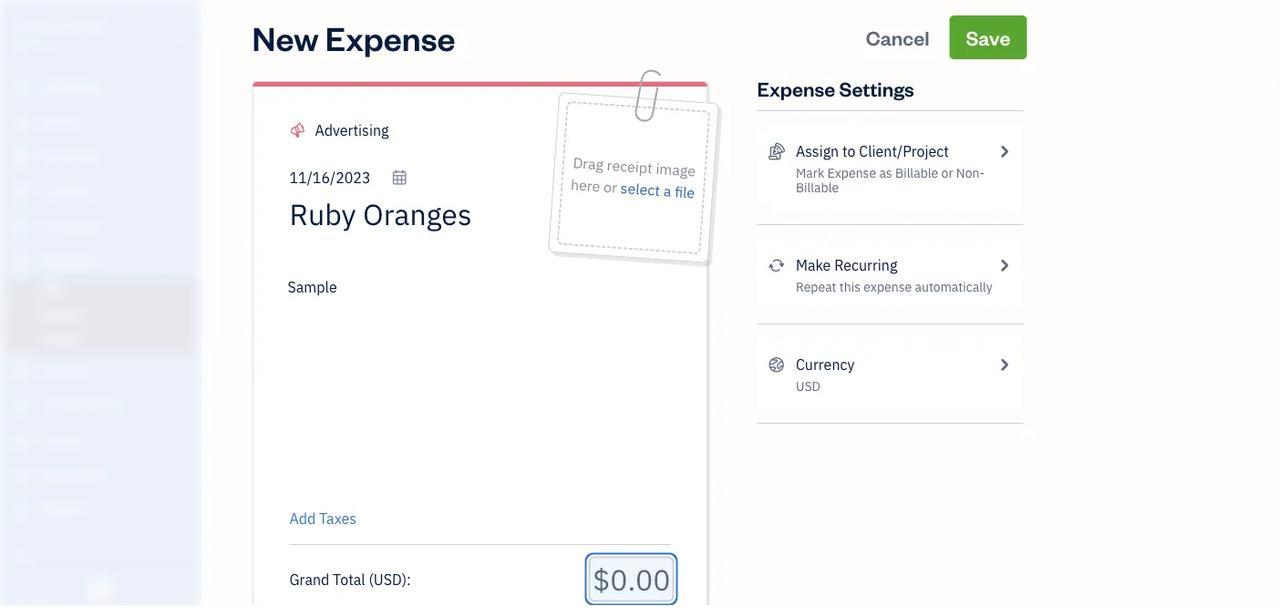 Task type: vqa. For each thing, say whether or not it's contained in the screenshot.
here
yes



Task type: locate. For each thing, give the bounding box(es) containing it.
taxes
[[319, 510, 357, 529]]

billable down client/project
[[896, 165, 939, 182]]

or right here on the top left of the page
[[603, 177, 618, 197]]

0 horizontal spatial usd
[[374, 570, 402, 589]]

expense image
[[12, 253, 34, 271]]

client/project
[[860, 142, 950, 161]]

currency
[[796, 355, 855, 375]]

expense inside mark expense as billable or non- billable
[[828, 165, 877, 182]]

project image
[[12, 363, 34, 381]]

total
[[333, 570, 366, 589]]

2 chevronright image from the top
[[996, 354, 1013, 376]]

currencyandlanguage image
[[769, 354, 785, 376]]

1 vertical spatial chevronright image
[[996, 354, 1013, 376]]

add taxes
[[290, 510, 357, 529]]

select a file
[[620, 178, 696, 203]]

image
[[656, 159, 697, 181]]

expensesrebilling image
[[769, 140, 785, 162]]

assign
[[796, 142, 840, 161]]

new expense
[[252, 16, 456, 59]]

usd
[[796, 378, 821, 395], [374, 570, 402, 589]]

or
[[942, 165, 954, 182], [603, 177, 618, 197]]

chevronright image
[[996, 140, 1013, 162]]

usd right total
[[374, 570, 402, 589]]

main element
[[0, 0, 246, 607]]

mark
[[796, 165, 825, 182]]

file
[[674, 182, 696, 203]]

expense settings
[[758, 75, 915, 101]]

cancel
[[866, 24, 930, 50]]

payment image
[[12, 218, 34, 236]]

0 vertical spatial chevronright image
[[996, 255, 1013, 276]]

chevronright image
[[996, 255, 1013, 276], [996, 354, 1013, 376]]

1 horizontal spatial billable
[[896, 165, 939, 182]]

1 horizontal spatial or
[[942, 165, 954, 182]]

usd down currency
[[796, 378, 821, 395]]

1 vertical spatial usd
[[374, 570, 402, 589]]

select a file button
[[620, 177, 696, 204]]

Date in MM/DD/YYYY format text field
[[290, 168, 408, 187]]

or for drag receipt image here or
[[603, 177, 618, 197]]

billable
[[896, 165, 939, 182], [796, 179, 840, 196]]

ruby oranges owner
[[15, 16, 108, 51]]

non-
[[957, 165, 985, 182]]

report image
[[12, 502, 34, 520]]

or left non- at the right top of the page
[[942, 165, 954, 182]]

money image
[[12, 432, 34, 451]]

1 chevronright image from the top
[[996, 255, 1013, 276]]

estimate image
[[12, 149, 34, 167]]

or inside mark expense as billable or non- billable
[[942, 165, 954, 182]]

):
[[402, 570, 411, 589]]

billable down assign
[[796, 179, 840, 196]]

client image
[[12, 114, 34, 132]]

0 horizontal spatial or
[[603, 177, 618, 197]]

a
[[663, 181, 672, 201]]

1 vertical spatial expense
[[758, 75, 836, 101]]

automatically
[[916, 279, 993, 296]]

here
[[570, 175, 601, 196]]

apps image
[[14, 548, 195, 563]]

save
[[967, 24, 1011, 50]]

2 vertical spatial expense
[[828, 165, 877, 182]]

expense
[[326, 16, 456, 59], [758, 75, 836, 101], [828, 165, 877, 182]]

1 horizontal spatial usd
[[796, 378, 821, 395]]

0 vertical spatial expense
[[326, 16, 456, 59]]

or inside drag receipt image here or
[[603, 177, 618, 197]]



Task type: describe. For each thing, give the bounding box(es) containing it.
settings
[[840, 75, 915, 101]]

freshbooks image
[[86, 577, 115, 599]]

cancel button
[[850, 16, 947, 59]]

drag
[[573, 153, 604, 174]]

save button
[[950, 16, 1028, 59]]

owner
[[15, 36, 48, 51]]

as
[[880, 165, 893, 182]]

repeat this expense automatically
[[796, 279, 993, 296]]

expense for mark expense as billable or non- billable
[[828, 165, 877, 182]]

select
[[620, 178, 661, 200]]

grand total ( usd ):
[[290, 570, 411, 589]]

add
[[290, 510, 316, 529]]

recurring
[[835, 256, 898, 275]]

chevronright image for currency
[[996, 354, 1013, 376]]

this
[[840, 279, 861, 296]]

grand
[[290, 570, 330, 589]]

expense
[[864, 279, 913, 296]]

refresh image
[[769, 255, 785, 276]]

oranges
[[52, 16, 108, 35]]

ruby
[[15, 16, 49, 35]]

to
[[843, 142, 856, 161]]

invoice image
[[12, 183, 34, 202]]

or for mark expense as billable or non- billable
[[942, 165, 954, 182]]

0 vertical spatial usd
[[796, 378, 821, 395]]

new
[[252, 16, 319, 59]]

chart image
[[12, 467, 34, 485]]

make recurring
[[796, 256, 898, 275]]

add taxes button
[[290, 508, 357, 530]]

Merchant text field
[[290, 196, 539, 233]]

drag receipt image here or
[[570, 153, 697, 197]]

mark expense as billable or non- billable
[[796, 165, 985, 196]]

Category text field
[[315, 120, 471, 141]]

receipt
[[607, 156, 654, 178]]

make
[[796, 256, 831, 275]]

chevronright image for make recurring
[[996, 255, 1013, 276]]

assign to client/project
[[796, 142, 950, 161]]

timer image
[[12, 398, 34, 416]]

expense for new expense
[[326, 16, 456, 59]]

Amount (USD) text field
[[593, 561, 671, 599]]

repeat
[[796, 279, 837, 296]]

dashboard image
[[12, 79, 34, 98]]

0 horizontal spatial billable
[[796, 179, 840, 196]]

Description text field
[[281, 276, 662, 495]]

(
[[369, 570, 374, 589]]



